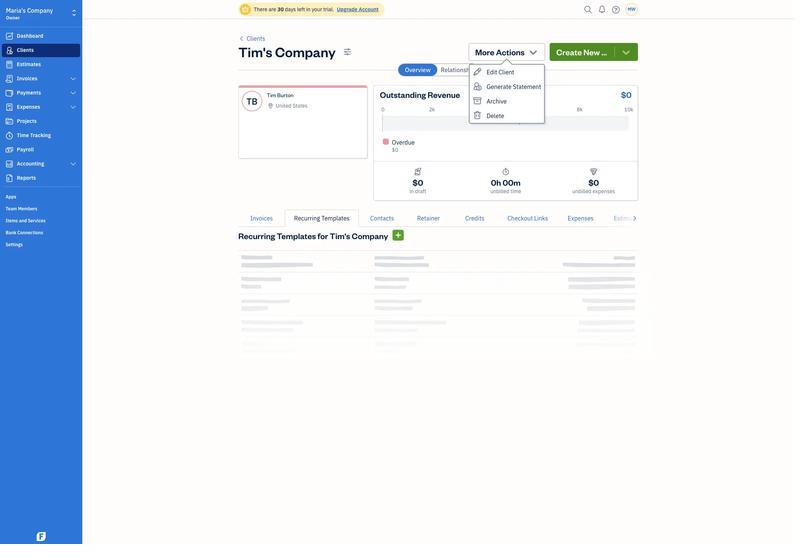 Task type: vqa. For each thing, say whether or not it's contained in the screenshot.
Email Address "text box"
no



Task type: locate. For each thing, give the bounding box(es) containing it.
actions
[[496, 47, 525, 57]]

$0 for $0 unbilled expenses
[[589, 177, 599, 188]]

1 vertical spatial clients
[[17, 47, 34, 54]]

$0 up 10k
[[621, 89, 632, 100]]

chevron large down image up chevron large down icon
[[70, 76, 77, 82]]

1 vertical spatial company
[[275, 43, 336, 61]]

0 vertical spatial invoices
[[17, 75, 37, 82]]

expense image
[[5, 104, 14, 111]]

estimates link down clients 'link'
[[2, 58, 80, 71]]

1 horizontal spatial templates
[[322, 215, 350, 222]]

1 horizontal spatial in
[[410, 188, 414, 195]]

unbilled inside 0h 00m unbilled time
[[490, 188, 510, 195]]

in left draft
[[410, 188, 414, 195]]

days
[[285, 6, 296, 13]]

clients inside 'clients' button
[[247, 35, 265, 42]]

templates left for
[[277, 231, 316, 241]]

2 vertical spatial chevron large down image
[[70, 161, 77, 167]]

1 vertical spatial expenses
[[568, 215, 594, 222]]

0 vertical spatial expenses
[[17, 104, 40, 110]]

are left the all
[[504, 119, 511, 125]]

estimates link
[[2, 58, 80, 71], [604, 210, 650, 227]]

0 vertical spatial tim's
[[238, 43, 272, 61]]

templates
[[322, 215, 350, 222], [277, 231, 316, 241]]

estimates down clients 'link'
[[17, 61, 41, 68]]

$0 down overdue
[[392, 147, 398, 153]]

templates for recurring templates for tim's company
[[277, 231, 316, 241]]

3 chevron large down image from the top
[[70, 161, 77, 167]]

expenses
[[17, 104, 40, 110], [568, 215, 594, 222]]

team
[[6, 206, 17, 212]]

recurring templates link
[[285, 210, 359, 227]]

0 vertical spatial chevron large down image
[[70, 76, 77, 82]]

united
[[276, 103, 291, 109]]

outstanding revenue
[[380, 89, 460, 100]]

bank
[[6, 230, 16, 236]]

expenses down payments
[[17, 104, 40, 110]]

expenses link up projects link on the left top of page
[[2, 101, 80, 114]]

0 horizontal spatial company
[[27, 7, 53, 14]]

in right left
[[306, 6, 311, 13]]

new
[[584, 47, 600, 57]]

0 horizontal spatial invoices link
[[2, 72, 80, 86]]

0 vertical spatial company
[[27, 7, 53, 14]]

unbilled down the 0h on the top right
[[490, 188, 510, 195]]

0 horizontal spatial unbilled
[[490, 188, 510, 195]]

contacts link
[[359, 210, 405, 227]]

1 horizontal spatial expenses link
[[558, 210, 604, 227]]

invoices are all paid
[[482, 119, 529, 125]]

0
[[381, 106, 385, 113]]

0 horizontal spatial in
[[306, 6, 311, 13]]

0 vertical spatial are
[[269, 6, 276, 13]]

search image
[[582, 4, 594, 15]]

reports
[[17, 175, 36, 182]]

1 vertical spatial chevron large down image
[[70, 104, 77, 110]]

relationship
[[441, 66, 475, 74]]

generate statement button
[[470, 79, 544, 94]]

are left 30 at left top
[[269, 6, 276, 13]]

2 vertical spatial company
[[352, 231, 388, 241]]

payment image
[[5, 89, 14, 97]]

1 vertical spatial tim's
[[330, 231, 350, 241]]

are for there
[[269, 6, 276, 13]]

your
[[312, 6, 322, 13]]

0 vertical spatial estimates link
[[2, 58, 80, 71]]

create
[[556, 47, 582, 57]]

$0 up draft
[[413, 177, 423, 188]]

chevrondown image
[[528, 47, 539, 57]]

0 vertical spatial invoices link
[[2, 72, 80, 86]]

0 horizontal spatial expenses link
[[2, 101, 80, 114]]

team members link
[[2, 203, 80, 214]]

2k
[[429, 106, 435, 113]]

recurring templates
[[294, 215, 350, 222]]

mw
[[628, 6, 636, 12]]

estimates link down expenses
[[604, 210, 650, 227]]

expenses down $0 unbilled expenses
[[568, 215, 594, 222]]

checkout
[[508, 215, 533, 222]]

unbilled
[[490, 188, 510, 195], [573, 188, 592, 195]]

apps
[[6, 194, 16, 200]]

create new …
[[556, 47, 607, 57]]

expenses
[[593, 188, 615, 195]]

$0 up expenses
[[589, 177, 599, 188]]

settings
[[6, 242, 23, 248]]

connections
[[17, 230, 43, 236]]

tim burton
[[267, 92, 294, 99]]

recurring for recurring templates
[[294, 215, 320, 222]]

mapmarker image
[[267, 103, 274, 109]]

upgrade
[[337, 6, 358, 13]]

settings for this client image
[[344, 48, 351, 56]]

archive
[[487, 98, 507, 105]]

1 vertical spatial estimates link
[[604, 210, 650, 227]]

archive button
[[470, 94, 544, 109]]

0 horizontal spatial are
[[269, 6, 276, 13]]

0 horizontal spatial recurring
[[238, 231, 275, 241]]

expenses inside main element
[[17, 104, 40, 110]]

1 unbilled from the left
[[490, 188, 510, 195]]

delete button
[[470, 109, 544, 123]]

main element
[[0, 0, 101, 545]]

2 unbilled from the left
[[573, 188, 592, 195]]

checkout links link
[[498, 210, 558, 227]]

…
[[602, 47, 607, 57]]

1 vertical spatial in
[[410, 188, 414, 195]]

1 horizontal spatial are
[[504, 119, 511, 125]]

account
[[359, 6, 379, 13]]

2 horizontal spatial company
[[352, 231, 388, 241]]

$0 inside $0 unbilled expenses
[[589, 177, 599, 188]]

1 horizontal spatial estimates
[[614, 215, 641, 222]]

0 horizontal spatial invoices
[[17, 75, 37, 82]]

1 horizontal spatial company
[[275, 43, 336, 61]]

0 vertical spatial clients
[[247, 35, 265, 42]]

projects link
[[2, 115, 80, 128]]

chevronleft image
[[238, 34, 245, 43]]

united states
[[276, 103, 308, 109]]

contacts
[[370, 215, 394, 222]]

accounting
[[17, 161, 44, 167]]

reports link
[[2, 172, 80, 185]]

are
[[269, 6, 276, 13], [504, 119, 511, 125]]

members
[[18, 206, 37, 212]]

chevrondown image
[[621, 47, 631, 57]]

$0 in draft
[[410, 177, 426, 195]]

templates up for
[[322, 215, 350, 222]]

invoices link
[[2, 72, 80, 86], [238, 210, 285, 227]]

0 horizontal spatial templates
[[277, 231, 316, 241]]

expenses link down $0 unbilled expenses
[[558, 210, 604, 227]]

1 horizontal spatial estimates link
[[604, 210, 650, 227]]

estimates
[[17, 61, 41, 68], [614, 215, 641, 222]]

retainer link
[[405, 210, 452, 227]]

chevron large down image inside invoices link
[[70, 76, 77, 82]]

templates for recurring templates
[[322, 215, 350, 222]]

1 horizontal spatial recurring
[[294, 215, 320, 222]]

maria's company owner
[[6, 7, 53, 21]]

are for invoices
[[504, 119, 511, 125]]

team members
[[6, 206, 37, 212]]

0 vertical spatial recurring
[[294, 215, 320, 222]]

0 horizontal spatial clients
[[17, 47, 34, 54]]

$0
[[621, 89, 632, 100], [392, 147, 398, 153], [413, 177, 423, 188], [589, 177, 599, 188]]

0h 00m unbilled time
[[490, 177, 521, 195]]

0 vertical spatial templates
[[322, 215, 350, 222]]

relationship link
[[438, 64, 478, 76]]

invoices inside main element
[[17, 75, 37, 82]]

chevron large down image down chevron large down icon
[[70, 104, 77, 110]]

0 horizontal spatial tim's
[[238, 43, 272, 61]]

estimates inside main element
[[17, 61, 41, 68]]

2 horizontal spatial invoices
[[482, 119, 502, 125]]

chevron large down image up reports link
[[70, 161, 77, 167]]

0 horizontal spatial estimates
[[17, 61, 41, 68]]

1 chevron large down image from the top
[[70, 76, 77, 82]]

dashboard
[[17, 33, 43, 39]]

maria's
[[6, 7, 26, 14]]

1 horizontal spatial clients
[[247, 35, 265, 42]]

plus image
[[395, 231, 402, 240]]

1 vertical spatial are
[[504, 119, 511, 125]]

0 vertical spatial estimates
[[17, 61, 41, 68]]

1 vertical spatial templates
[[277, 231, 316, 241]]

company inside maria's company owner
[[27, 7, 53, 14]]

owner
[[6, 15, 20, 21]]

estimates down expenses
[[614, 215, 641, 222]]

0 horizontal spatial expenses
[[17, 104, 40, 110]]

1 vertical spatial expenses link
[[558, 210, 604, 227]]

mw button
[[625, 3, 638, 16]]

invoice image
[[5, 75, 14, 83]]

00m
[[503, 177, 521, 188]]

1 horizontal spatial invoices
[[250, 215, 273, 222]]

revenue
[[428, 89, 460, 100]]

clients down dashboard
[[17, 47, 34, 54]]

1 horizontal spatial unbilled
[[573, 188, 592, 195]]

unbilled left expenses
[[573, 188, 592, 195]]

clients right chevronleft icon
[[247, 35, 265, 42]]

2 vertical spatial invoices
[[250, 215, 273, 222]]

1 vertical spatial invoices link
[[238, 210, 285, 227]]

0 horizontal spatial estimates link
[[2, 58, 80, 71]]

checkout links
[[508, 215, 548, 222]]

tim's company
[[238, 43, 336, 61]]

1 vertical spatial recurring
[[238, 231, 275, 241]]

there are 30 days left in your trial. upgrade account
[[254, 6, 379, 13]]

chevron large down image
[[70, 76, 77, 82], [70, 104, 77, 110], [70, 161, 77, 167]]

and
[[19, 218, 27, 224]]

dashboard image
[[5, 33, 14, 40]]

$0 inside $0 in draft
[[413, 177, 423, 188]]

overdue $0
[[392, 139, 415, 153]]

2 chevron large down image from the top
[[70, 104, 77, 110]]



Task type: describe. For each thing, give the bounding box(es) containing it.
more actions button
[[469, 43, 545, 61]]

chevron large down image
[[70, 90, 77, 96]]

$0 unbilled expenses
[[573, 177, 615, 195]]

money image
[[5, 146, 14, 154]]

settings link
[[2, 239, 80, 250]]

services
[[28, 218, 46, 224]]

30
[[277, 6, 284, 13]]

recurring templates for tim's company
[[238, 231, 388, 241]]

time tracking
[[17, 132, 51, 139]]

0 vertical spatial in
[[306, 6, 311, 13]]

payments link
[[2, 86, 80, 100]]

payments
[[17, 89, 41, 96]]

company for maria's company owner
[[27, 7, 53, 14]]

chevron large down image for expenses
[[70, 104, 77, 110]]

tb
[[247, 95, 258, 107]]

there
[[254, 6, 267, 13]]

payroll link
[[2, 143, 80, 157]]

8k
[[577, 106, 583, 113]]

outstanding
[[380, 89, 426, 100]]

go to help image
[[610, 4, 622, 15]]

1 vertical spatial invoices
[[482, 119, 502, 125]]

tim
[[267, 92, 276, 99]]

chevron large down image for accounting
[[70, 161, 77, 167]]

$0 for $0 in draft
[[413, 177, 423, 188]]

delete
[[487, 112, 504, 120]]

notifications image
[[596, 2, 608, 17]]

edit client
[[487, 68, 514, 76]]

items and services
[[6, 218, 46, 224]]

payroll
[[17, 146, 34, 153]]

clients inside clients 'link'
[[17, 47, 34, 54]]

links
[[534, 215, 548, 222]]

tracking
[[30, 132, 51, 139]]

timer image
[[5, 132, 14, 140]]

bank connections link
[[2, 227, 80, 238]]

generate
[[487, 83, 512, 91]]

trial.
[[323, 6, 334, 13]]

time tracking link
[[2, 129, 80, 143]]

draft
[[415, 188, 426, 195]]

1 horizontal spatial expenses
[[568, 215, 594, 222]]

edit client link
[[470, 65, 544, 79]]

credits
[[465, 215, 485, 222]]

dashboard link
[[2, 30, 80, 43]]

edit
[[487, 68, 497, 76]]

generate statement
[[487, 83, 541, 91]]

in inside $0 in draft
[[410, 188, 414, 195]]

1 vertical spatial estimates
[[614, 215, 641, 222]]

create new … button
[[550, 43, 638, 61]]

chart image
[[5, 161, 14, 168]]

estimate image
[[5, 61, 14, 68]]

unbilled inside $0 unbilled expenses
[[573, 188, 592, 195]]

clients link
[[2, 44, 80, 57]]

more actions
[[475, 47, 525, 57]]

all
[[512, 119, 518, 125]]

overdue
[[392, 139, 415, 146]]

overview link
[[399, 64, 437, 76]]

report image
[[5, 175, 14, 182]]

1 horizontal spatial invoices link
[[238, 210, 285, 227]]

recurring for recurring templates for tim's company
[[238, 231, 275, 241]]

$0 inside overdue $0
[[392, 147, 398, 153]]

time
[[511, 188, 521, 195]]

chevron large down image for invoices
[[70, 76, 77, 82]]

0 vertical spatial expenses link
[[2, 101, 80, 114]]

$0 for $0
[[621, 89, 632, 100]]

project image
[[5, 118, 14, 125]]

crown image
[[241, 5, 249, 13]]

statement
[[513, 83, 541, 91]]

burton
[[277, 92, 294, 99]]

for
[[318, 231, 328, 241]]

time
[[17, 132, 29, 139]]

client
[[499, 68, 514, 76]]

items
[[6, 218, 18, 224]]

$0 link
[[621, 89, 632, 100]]

bank connections
[[6, 230, 43, 236]]

next image
[[631, 214, 638, 223]]

credits link
[[452, 210, 498, 227]]

freshbooks image
[[35, 533, 47, 542]]

0h
[[491, 177, 501, 188]]

upgrade account link
[[335, 6, 379, 13]]

overview
[[405, 66, 431, 74]]

clients button
[[238, 34, 265, 43]]

client image
[[5, 47, 14, 54]]

retainer
[[417, 215, 440, 222]]

company for tim's company
[[275, 43, 336, 61]]

items and services link
[[2, 215, 80, 226]]

more
[[475, 47, 495, 57]]

create new … button
[[550, 43, 638, 61]]

paid
[[519, 119, 529, 125]]

left
[[297, 6, 305, 13]]

1 horizontal spatial tim's
[[330, 231, 350, 241]]

10k
[[624, 106, 633, 113]]

projects
[[17, 118, 37, 125]]



